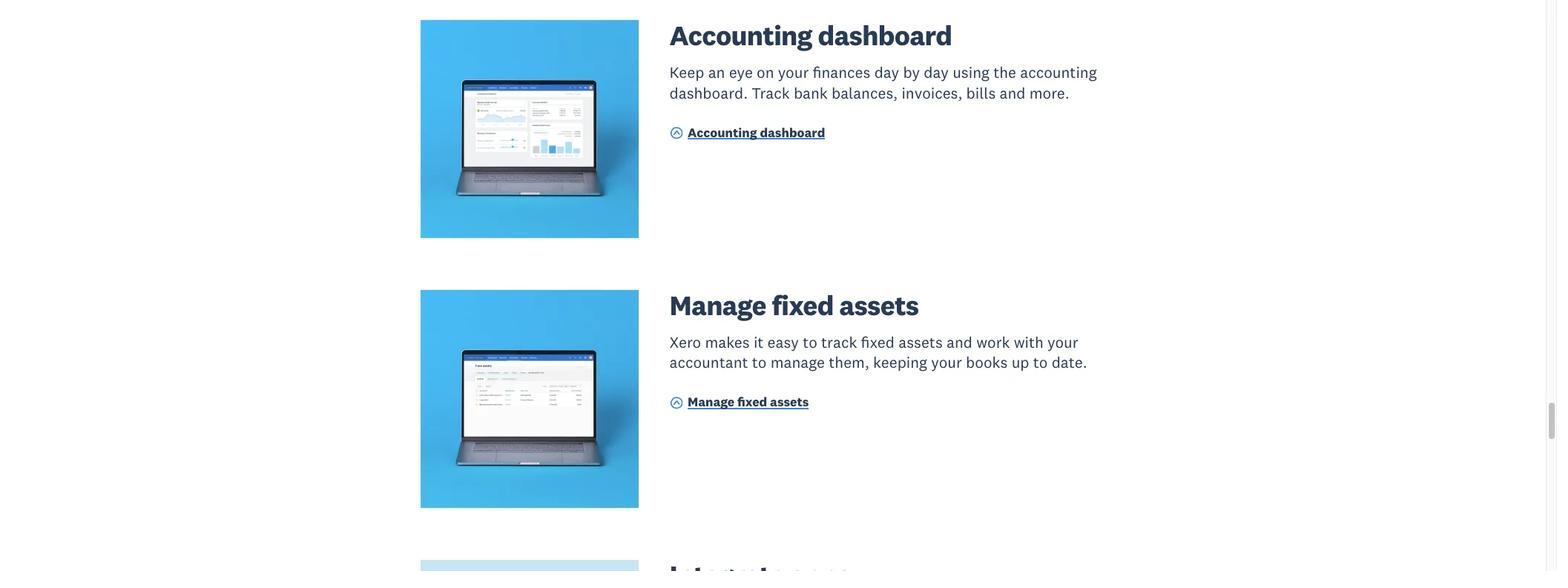 Task type: describe. For each thing, give the bounding box(es) containing it.
invoices,
[[902, 83, 963, 103]]

and inside xero makes it easy to track fixed assets and work with your accountant  to manage them, keeping your books up to date.
[[947, 332, 973, 353]]

keeping
[[873, 353, 927, 373]]

assets inside button
[[770, 394, 809, 410]]

manage inside manage fixed assets button
[[688, 394, 735, 410]]

your inside keep an eye on your finances day by day using the accounting dashboard. track bank balances, invoices, bills and more.
[[778, 63, 809, 83]]

an
[[708, 63, 725, 83]]

bills
[[966, 83, 996, 103]]

dashboard inside button
[[760, 124, 825, 141]]

books
[[966, 353, 1008, 373]]

accounting
[[1020, 63, 1097, 83]]

the
[[994, 63, 1017, 83]]

accounting dashboard button
[[670, 124, 825, 144]]

date.
[[1052, 353, 1087, 373]]

dashboard.
[[670, 83, 748, 103]]

manage
[[771, 353, 825, 373]]

by
[[903, 63, 920, 83]]

1 day from the left
[[875, 63, 899, 83]]

0 vertical spatial assets
[[839, 288, 919, 323]]

0 vertical spatial accounting dashboard
[[670, 18, 952, 53]]

accounting dashboard inside accounting dashboard button
[[688, 124, 825, 141]]

keep
[[670, 63, 704, 83]]

accounting inside button
[[688, 124, 757, 141]]

finances
[[813, 63, 871, 83]]

bank
[[794, 83, 828, 103]]

0 horizontal spatial to
[[752, 353, 767, 373]]

it
[[754, 332, 764, 353]]

1 horizontal spatial your
[[931, 353, 962, 373]]

balances,
[[832, 83, 898, 103]]

manage fixed assets button
[[670, 394, 809, 414]]

manage fixed assets inside manage fixed assets button
[[688, 394, 809, 410]]



Task type: locate. For each thing, give the bounding box(es) containing it.
dashboard
[[818, 18, 952, 53], [760, 124, 825, 141]]

1 vertical spatial manage fixed assets
[[688, 394, 809, 410]]

0 vertical spatial dashboard
[[818, 18, 952, 53]]

1 vertical spatial fixed
[[861, 332, 895, 353]]

1 vertical spatial and
[[947, 332, 973, 353]]

fixed up keeping
[[861, 332, 895, 353]]

eye
[[729, 63, 753, 83]]

manage
[[670, 288, 766, 323], [688, 394, 735, 410]]

keep an eye on your finances day by day using the accounting dashboard. track bank balances, invoices, bills and more.
[[670, 63, 1097, 103]]

to up manage
[[803, 332, 818, 353]]

and left 'work'
[[947, 332, 973, 353]]

manage down the accountant
[[688, 394, 735, 410]]

1 horizontal spatial to
[[803, 332, 818, 353]]

2 day from the left
[[924, 63, 949, 83]]

your up bank
[[778, 63, 809, 83]]

dashboard down bank
[[760, 124, 825, 141]]

your up "date."
[[1048, 332, 1079, 353]]

up
[[1012, 353, 1030, 373]]

1 vertical spatial dashboard
[[760, 124, 825, 141]]

0 vertical spatial and
[[1000, 83, 1026, 103]]

dashboard up by
[[818, 18, 952, 53]]

2 vertical spatial fixed
[[738, 394, 767, 410]]

to
[[803, 332, 818, 353], [752, 353, 767, 373], [1033, 353, 1048, 373]]

1 vertical spatial assets
[[899, 332, 943, 353]]

fixed up easy
[[772, 288, 834, 323]]

fixed inside manage fixed assets button
[[738, 394, 767, 410]]

to down it
[[752, 353, 767, 373]]

2 vertical spatial assets
[[770, 394, 809, 410]]

2 horizontal spatial fixed
[[861, 332, 895, 353]]

1 vertical spatial accounting dashboard
[[688, 124, 825, 141]]

using
[[953, 63, 990, 83]]

assets down manage
[[770, 394, 809, 410]]

with
[[1014, 332, 1044, 353]]

manage fixed assets up easy
[[670, 288, 919, 323]]

easy
[[768, 332, 799, 353]]

0 horizontal spatial day
[[875, 63, 899, 83]]

manage up makes
[[670, 288, 766, 323]]

accounting up eye
[[670, 18, 812, 53]]

day
[[875, 63, 899, 83], [924, 63, 949, 83]]

on
[[757, 63, 774, 83]]

assets
[[839, 288, 919, 323], [899, 332, 943, 353], [770, 394, 809, 410]]

accounting
[[670, 18, 812, 53], [688, 124, 757, 141]]

track
[[752, 83, 790, 103]]

fixed
[[772, 288, 834, 323], [861, 332, 895, 353], [738, 394, 767, 410]]

accountant
[[670, 353, 748, 373]]

assets up keeping
[[899, 332, 943, 353]]

0 horizontal spatial and
[[947, 332, 973, 353]]

1 vertical spatial manage
[[688, 394, 735, 410]]

xero
[[670, 332, 701, 353]]

0 vertical spatial manage fixed assets
[[670, 288, 919, 323]]

assets inside xero makes it easy to track fixed assets and work with your accountant  to manage them, keeping your books up to date.
[[899, 332, 943, 353]]

your left the books
[[931, 353, 962, 373]]

makes
[[705, 332, 750, 353]]

2 horizontal spatial to
[[1033, 353, 1048, 373]]

2 horizontal spatial your
[[1048, 332, 1079, 353]]

work
[[977, 332, 1010, 353]]

your
[[778, 63, 809, 83], [1048, 332, 1079, 353], [931, 353, 962, 373]]

fixed down the accountant
[[738, 394, 767, 410]]

1 horizontal spatial day
[[924, 63, 949, 83]]

and
[[1000, 83, 1026, 103], [947, 332, 973, 353]]

day up invoices,
[[924, 63, 949, 83]]

accounting down dashboard.
[[688, 124, 757, 141]]

accounting dashboard
[[670, 18, 952, 53], [688, 124, 825, 141]]

assets up xero makes it easy to track fixed assets and work with your accountant  to manage them, keeping your books up to date.
[[839, 288, 919, 323]]

accounting dashboard down track
[[688, 124, 825, 141]]

and down the
[[1000, 83, 1026, 103]]

0 vertical spatial accounting
[[670, 18, 812, 53]]

manage fixed assets down the accountant
[[688, 394, 809, 410]]

day left by
[[875, 63, 899, 83]]

0 vertical spatial manage
[[670, 288, 766, 323]]

1 vertical spatial accounting
[[688, 124, 757, 141]]

1 horizontal spatial and
[[1000, 83, 1026, 103]]

manage fixed assets
[[670, 288, 919, 323], [688, 394, 809, 410]]

fixed inside xero makes it easy to track fixed assets and work with your accountant  to manage them, keeping your books up to date.
[[861, 332, 895, 353]]

more.
[[1030, 83, 1070, 103]]

0 horizontal spatial fixed
[[738, 394, 767, 410]]

them,
[[829, 353, 869, 373]]

xero makes it easy to track fixed assets and work with your accountant  to manage them, keeping your books up to date.
[[670, 332, 1087, 373]]

and inside keep an eye on your finances day by day using the accounting dashboard. track bank balances, invoices, bills and more.
[[1000, 83, 1026, 103]]

accounting dashboard up finances
[[670, 18, 952, 53]]

track
[[821, 332, 857, 353]]

0 horizontal spatial your
[[778, 63, 809, 83]]

to right up at bottom
[[1033, 353, 1048, 373]]

1 horizontal spatial fixed
[[772, 288, 834, 323]]

0 vertical spatial fixed
[[772, 288, 834, 323]]



Task type: vqa. For each thing, say whether or not it's contained in the screenshot.
assets
yes



